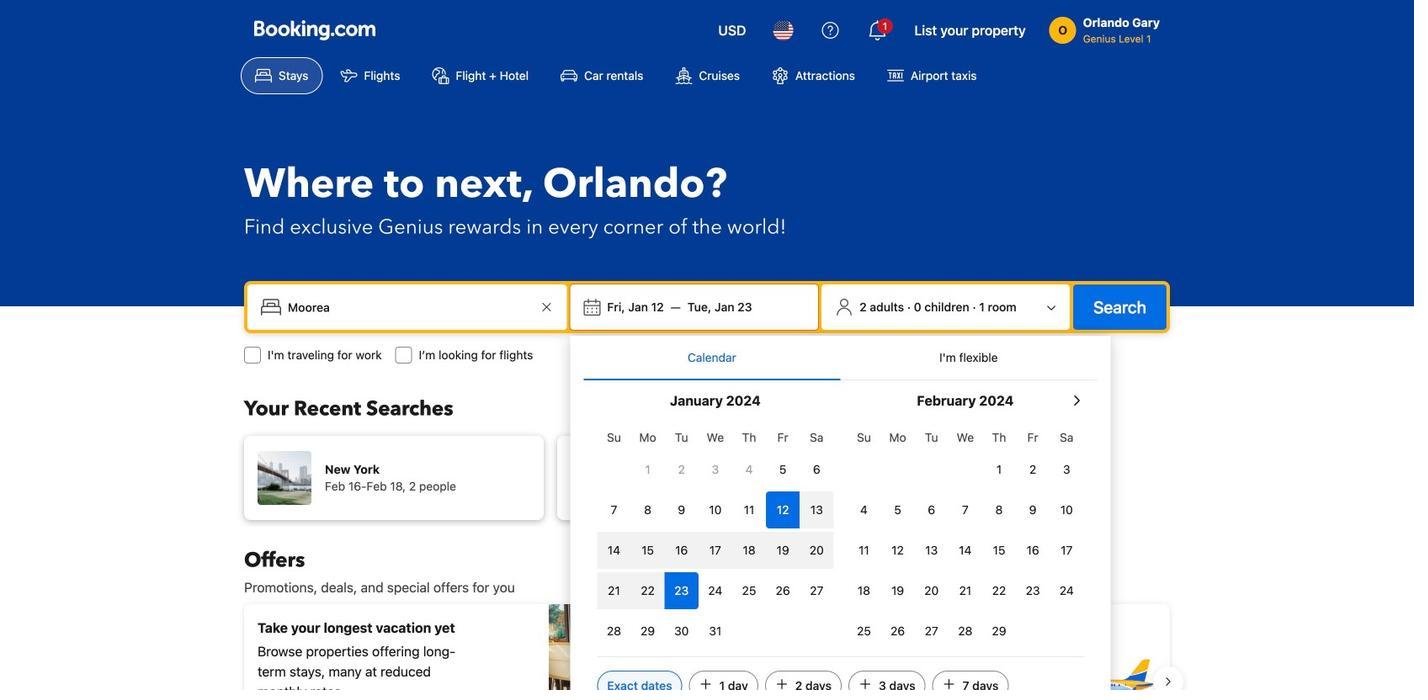 Task type: describe. For each thing, give the bounding box(es) containing it.
23 February 2024 checkbox
[[1016, 573, 1050, 610]]

17 January 2024 checkbox
[[699, 532, 732, 569]]

2 February 2024 checkbox
[[1016, 451, 1050, 488]]

27 January 2024 checkbox
[[800, 573, 834, 610]]

cell up 24 january 2024 option
[[699, 529, 732, 569]]

6 February 2024 checkbox
[[915, 492, 949, 529]]

Where are you going? field
[[281, 292, 537, 322]]

15 January 2024 checkbox
[[631, 532, 665, 569]]

8 January 2024 checkbox
[[631, 492, 665, 529]]

30 January 2024 checkbox
[[665, 613, 699, 650]]

17 February 2024 checkbox
[[1050, 532, 1084, 569]]

booking.com image
[[254, 20, 376, 40]]

1 January 2024 checkbox
[[631, 451, 665, 488]]

4 January 2024 checkbox
[[732, 451, 766, 488]]

13 January 2024 checkbox
[[800, 492, 834, 529]]

23 January 2024 checkbox
[[665, 573, 699, 610]]

4 February 2024 checkbox
[[847, 492, 881, 529]]

13 February 2024 checkbox
[[915, 532, 949, 569]]

29 February 2024 checkbox
[[982, 613, 1016, 650]]

cell up the 29 january 2024 option
[[631, 569, 665, 610]]

3 January 2024 checkbox
[[699, 451, 732, 488]]

9 January 2024 checkbox
[[665, 492, 699, 529]]

29 January 2024 checkbox
[[631, 613, 665, 650]]

12 February 2024 checkbox
[[881, 532, 915, 569]]

11 February 2024 checkbox
[[847, 532, 881, 569]]

31 January 2024 checkbox
[[699, 613, 732, 650]]

cell up 21 january 2024 checkbox at the left
[[597, 529, 631, 569]]

7 February 2024 checkbox
[[949, 492, 982, 529]]

6 January 2024 checkbox
[[800, 451, 834, 488]]

16 February 2024 checkbox
[[1016, 532, 1050, 569]]

19 February 2024 checkbox
[[881, 573, 915, 610]]

21 February 2024 checkbox
[[949, 573, 982, 610]]

take your longest vacation yet image
[[549, 605, 700, 690]]

15 February 2024 checkbox
[[982, 532, 1016, 569]]

cell up the 30 january 2024 option
[[665, 569, 699, 610]]

18 February 2024 checkbox
[[847, 573, 881, 610]]

cell up 26 january 2024 checkbox
[[766, 529, 800, 569]]

your account menu orlando gary genius level 1 element
[[1050, 8, 1167, 46]]



Task type: locate. For each thing, give the bounding box(es) containing it.
16 January 2024 checkbox
[[665, 532, 699, 569]]

1 February 2024 checkbox
[[982, 451, 1016, 488]]

24 February 2024 checkbox
[[1050, 573, 1084, 610]]

cell
[[766, 488, 800, 529], [800, 488, 834, 529], [597, 529, 631, 569], [631, 529, 665, 569], [665, 529, 699, 569], [699, 529, 732, 569], [732, 529, 766, 569], [766, 529, 800, 569], [800, 529, 834, 569], [597, 569, 631, 610], [631, 569, 665, 610], [665, 569, 699, 610]]

5 January 2024 checkbox
[[766, 451, 800, 488]]

18 January 2024 checkbox
[[732, 532, 766, 569]]

5 February 2024 checkbox
[[881, 492, 915, 529]]

region
[[231, 598, 1184, 690]]

1 grid from the left
[[597, 421, 834, 650]]

3 February 2024 checkbox
[[1050, 451, 1084, 488]]

14 February 2024 checkbox
[[949, 532, 982, 569]]

24 January 2024 checkbox
[[699, 573, 732, 610]]

cell up 28 january 2024 checkbox
[[597, 569, 631, 610]]

10 February 2024 checkbox
[[1050, 492, 1084, 529]]

2 grid from the left
[[847, 421, 1084, 650]]

9 February 2024 checkbox
[[1016, 492, 1050, 529]]

cell up 25 january 2024 option
[[732, 529, 766, 569]]

7 January 2024 checkbox
[[597, 492, 631, 529]]

cell up the 23 january 2024 option
[[665, 529, 699, 569]]

22 February 2024 checkbox
[[982, 573, 1016, 610]]

25 February 2024 checkbox
[[847, 613, 881, 650]]

8 February 2024 checkbox
[[982, 492, 1016, 529]]

21 January 2024 checkbox
[[597, 573, 631, 610]]

27 February 2024 checkbox
[[915, 613, 949, 650]]

cell up 20 january 2024 option
[[800, 488, 834, 529]]

28 February 2024 checkbox
[[949, 613, 982, 650]]

12 January 2024 checkbox
[[766, 492, 800, 529]]

19 January 2024 checkbox
[[766, 532, 800, 569]]

25 January 2024 checkbox
[[732, 573, 766, 610]]

grid
[[597, 421, 834, 650], [847, 421, 1084, 650]]

0 horizontal spatial grid
[[597, 421, 834, 650]]

1 horizontal spatial grid
[[847, 421, 1084, 650]]

11 January 2024 checkbox
[[732, 492, 766, 529]]

28 January 2024 checkbox
[[597, 613, 631, 650]]

fly away to your dream vacation image
[[1039, 623, 1157, 690]]

20 January 2024 checkbox
[[800, 532, 834, 569]]

20 February 2024 checkbox
[[915, 573, 949, 610]]

2 January 2024 checkbox
[[665, 451, 699, 488]]

tab list
[[584, 336, 1097, 381]]

26 January 2024 checkbox
[[766, 573, 800, 610]]

cell up 19 january 2024 option
[[766, 488, 800, 529]]

22 January 2024 checkbox
[[631, 573, 665, 610]]

26 February 2024 checkbox
[[881, 613, 915, 650]]

10 January 2024 checkbox
[[699, 492, 732, 529]]

cell up 22 january 2024 checkbox
[[631, 529, 665, 569]]

cell up 27 january 2024 option
[[800, 529, 834, 569]]

14 January 2024 checkbox
[[597, 532, 631, 569]]



Task type: vqa. For each thing, say whether or not it's contained in the screenshot.
29 January 2024 option at left
yes



